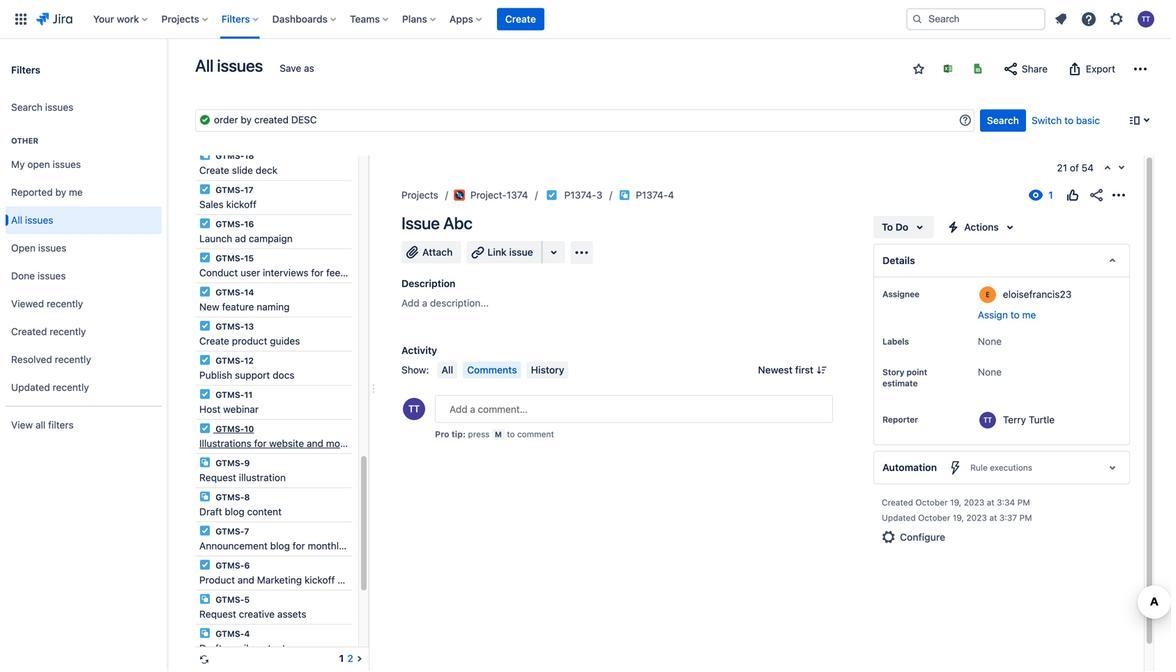Task type: locate. For each thing, give the bounding box(es) containing it.
plans button
[[398, 8, 441, 30]]

to
[[1065, 115, 1074, 126], [1011, 309, 1020, 321], [507, 430, 515, 439]]

announcement blog for monthly feature updates
[[199, 540, 418, 552]]

9 gtms- from the top
[[216, 424, 244, 434]]

5 gtms- from the top
[[216, 288, 244, 297]]

search left "switch"
[[987, 115, 1019, 126]]

13 gtms- from the top
[[216, 561, 244, 571]]

issues right the open
[[53, 159, 81, 170]]

11 gtms- from the top
[[216, 493, 244, 502]]

2 link
[[347, 652, 354, 665]]

illustrations for website and mobile app
[[199, 438, 376, 449]]

issues for the open issues link
[[38, 242, 66, 254]]

host
[[199, 404, 221, 415]]

0 horizontal spatial created
[[11, 326, 47, 338]]

1 request from the top
[[199, 472, 236, 484]]

create up task icon
[[199, 335, 229, 347]]

open
[[11, 242, 36, 254]]

gtms- up draft blog content
[[216, 493, 244, 502]]

more information about this user image
[[980, 287, 996, 303], [980, 412, 996, 429]]

None text field
[[195, 109, 975, 132]]

recently down resolved recently link
[[53, 382, 89, 393]]

6 gtms- from the top
[[216, 322, 244, 332]]

0 horizontal spatial all
[[11, 215, 22, 226]]

1 sub task image from the top
[[199, 150, 211, 161]]

recently down viewed recently "link"
[[50, 326, 86, 338]]

0 horizontal spatial blog
[[225, 506, 245, 518]]

dashboards
[[272, 13, 328, 25]]

menu bar
[[435, 362, 571, 379]]

resolved
[[11, 354, 52, 365]]

search for search
[[987, 115, 1019, 126]]

task image up conduct
[[199, 252, 211, 263]]

me for assign to me
[[1023, 309, 1036, 321]]

by
[[55, 187, 66, 198]]

next issue 'p1374-3' ( type 'j' ) image
[[1116, 162, 1128, 174]]

recently inside "link"
[[47, 298, 83, 310]]

task image for illustrations for website and mobile app
[[199, 423, 211, 434]]

to do button
[[874, 216, 934, 238]]

gtms- up new feature naming
[[216, 288, 244, 297]]

pm right 3:34
[[1018, 498, 1031, 508]]

banner
[[0, 0, 1172, 39]]

1 vertical spatial projects
[[402, 189, 438, 201]]

monthly
[[308, 540, 344, 552]]

gtms- up conduct
[[216, 253, 244, 263]]

1 vertical spatial and
[[238, 575, 254, 586]]

0 vertical spatial content
[[247, 506, 282, 518]]

draft down gtms-4
[[199, 643, 222, 654]]

1 horizontal spatial updated
[[882, 513, 916, 523]]

sub task image for request illustration
[[199, 457, 211, 468]]

main content
[[167, 39, 1172, 672]]

more information about this user image left terry
[[980, 412, 996, 429]]

gtms-18
[[213, 151, 254, 161]]

task image up new
[[199, 286, 211, 297]]

link
[[488, 247, 507, 258]]

assignee
[[883, 289, 920, 299]]

your work button
[[89, 8, 153, 30]]

jira image
[[36, 11, 72, 28], [36, 11, 72, 28]]

2 vertical spatial sub task image
[[199, 628, 211, 639]]

teams
[[350, 13, 380, 25]]

gtms-5
[[213, 595, 250, 605]]

search up other
[[11, 102, 43, 113]]

1 draft from the top
[[199, 506, 222, 518]]

0 horizontal spatial feature
[[222, 301, 254, 313]]

actions image
[[1111, 187, 1128, 204]]

1 vertical spatial feature
[[347, 540, 379, 552]]

create for create product guides
[[199, 335, 229, 347]]

for left monthly
[[293, 540, 305, 552]]

1 vertical spatial for
[[254, 438, 267, 449]]

task image left gtms-7
[[199, 525, 211, 537]]

created inside created october 19, 2023 at 3:34 pm updated october 19, 2023 at 3:37 pm
[[882, 498, 914, 508]]

0 horizontal spatial projects
[[161, 13, 199, 25]]

0 vertical spatial none
[[978, 336, 1002, 347]]

feature up meeting
[[347, 540, 379, 552]]

for left website at the bottom left
[[254, 438, 267, 449]]

feature down gtms-14
[[222, 301, 254, 313]]

to left "basic"
[[1065, 115, 1074, 126]]

pro
[[435, 430, 450, 439]]

issue
[[402, 213, 440, 233]]

0 horizontal spatial p1374-
[[565, 189, 597, 201]]

gtms- for conduct user interviews for feedback
[[216, 253, 244, 263]]

for left feedback
[[311, 267, 324, 279]]

2 more information about this user image from the top
[[980, 412, 996, 429]]

issues right "open"
[[38, 242, 66, 254]]

14 gtms- from the top
[[216, 595, 244, 605]]

updated up configure link
[[882, 513, 916, 523]]

your work
[[93, 13, 139, 25]]

and
[[307, 438, 324, 449], [238, 575, 254, 586]]

gtms- for announcement blog for monthly feature updates
[[216, 527, 244, 537]]

2 horizontal spatial to
[[1065, 115, 1074, 126]]

issues
[[217, 56, 263, 75], [45, 102, 73, 113], [53, 159, 81, 170], [25, 215, 53, 226], [38, 242, 66, 254], [38, 270, 66, 282]]

created for created october 19, 2023 at 3:34 pm updated october 19, 2023 at 3:37 pm
[[882, 498, 914, 508]]

projects up issue
[[402, 189, 438, 201]]

2 vertical spatial create
[[199, 335, 229, 347]]

1 horizontal spatial to
[[1011, 309, 1020, 321]]

sub task image left gtms-8
[[199, 491, 211, 502]]

1 vertical spatial search
[[987, 115, 1019, 126]]

task image up product
[[199, 560, 211, 571]]

1 vertical spatial blog
[[270, 540, 290, 552]]

recently up created recently on the left of page
[[47, 298, 83, 310]]

sales kickoff
[[199, 199, 257, 210]]

1 horizontal spatial search
[[987, 115, 1019, 126]]

task image down new
[[199, 320, 211, 332]]

save
[[280, 62, 301, 74]]

sub task image
[[199, 491, 211, 502], [199, 594, 211, 605]]

0 horizontal spatial me
[[69, 187, 83, 198]]

2 vertical spatial for
[[293, 540, 305, 552]]

gtms- up illustrations
[[216, 424, 244, 434]]

0 vertical spatial 2023
[[964, 498, 985, 508]]

0 horizontal spatial all issues
[[11, 215, 53, 226]]

gtms-10
[[213, 424, 254, 434]]

1 vertical spatial filters
[[11, 64, 40, 75]]

switch
[[1032, 115, 1062, 126]]

2 horizontal spatial all
[[442, 364, 453, 376]]

me inside button
[[1023, 309, 1036, 321]]

gtms- up ad at left
[[216, 219, 244, 229]]

product
[[232, 335, 267, 347]]

1 vertical spatial all
[[11, 215, 22, 226]]

created down viewed
[[11, 326, 47, 338]]

gtms- up create slide deck
[[216, 151, 244, 161]]

blog up 'marketing'
[[270, 540, 290, 552]]

reported by me
[[11, 187, 83, 198]]

rule
[[971, 463, 988, 473]]

banner containing your work
[[0, 0, 1172, 39]]

subtask image
[[619, 190, 631, 201]]

more information about this user image up assign
[[980, 287, 996, 303]]

gtms- up host webinar
[[216, 390, 244, 400]]

0 vertical spatial projects
[[161, 13, 199, 25]]

task image
[[199, 355, 211, 366]]

issues for search issues link
[[45, 102, 73, 113]]

request down gtms-5
[[199, 609, 236, 620]]

2 sub task image from the top
[[199, 457, 211, 468]]

sidebar navigation image
[[152, 56, 183, 84]]

filters
[[48, 420, 74, 431]]

3 gtms- from the top
[[216, 219, 244, 229]]

all issues
[[195, 56, 263, 75], [11, 215, 53, 226]]

gtms- for request creative assets
[[216, 595, 244, 605]]

a
[[422, 297, 428, 309]]

blog down gtms-8
[[225, 506, 245, 518]]

view all filters link
[[6, 411, 162, 439]]

blog for announcement
[[270, 540, 290, 552]]

activity
[[402, 345, 437, 356]]

show:
[[402, 364, 429, 376]]

attach
[[423, 247, 453, 258]]

3 sub task image from the top
[[199, 628, 211, 639]]

1 vertical spatial none
[[978, 366, 1002, 378]]

small image
[[914, 63, 925, 75]]

0 vertical spatial feature
[[222, 301, 254, 313]]

gtms- up email
[[216, 629, 244, 639]]

search inside button
[[987, 115, 1019, 126]]

and down 6
[[238, 575, 254, 586]]

open in google sheets image
[[973, 63, 984, 74]]

story point estimate pin to top. only you can see pinned fields. image
[[897, 389, 908, 400]]

0 vertical spatial for
[[311, 267, 324, 279]]

0 horizontal spatial updated
[[11, 382, 50, 393]]

for
[[311, 267, 324, 279], [254, 438, 267, 449], [293, 540, 305, 552]]

support
[[235, 370, 270, 381]]

p1374- left copy link to issue image
[[636, 189, 668, 201]]

1 horizontal spatial all
[[195, 56, 214, 75]]

0 vertical spatial sub task image
[[199, 150, 211, 161]]

2 gtms- from the top
[[216, 185, 244, 195]]

of
[[1070, 162, 1079, 174]]

gtms- down product
[[216, 595, 244, 605]]

0 vertical spatial all
[[195, 56, 214, 75]]

1 vertical spatial more information about this user image
[[980, 412, 996, 429]]

to inside button
[[1011, 309, 1020, 321]]

p1374- left subtask icon
[[565, 189, 597, 201]]

0 vertical spatial to
[[1065, 115, 1074, 126]]

1 horizontal spatial feature
[[347, 540, 379, 552]]

2 vertical spatial to
[[507, 430, 515, 439]]

0 vertical spatial blog
[[225, 506, 245, 518]]

15 gtms- from the top
[[216, 629, 244, 639]]

create for create slide deck
[[199, 165, 229, 176]]

apps button
[[445, 8, 487, 30]]

2 draft from the top
[[199, 643, 222, 654]]

me down the eloisefrancis23
[[1023, 309, 1036, 321]]

content for draft email content
[[251, 643, 286, 654]]

task image up 'sales'
[[199, 184, 211, 195]]

save as
[[280, 62, 314, 74]]

save as button
[[273, 57, 321, 79]]

0 vertical spatial request
[[199, 472, 236, 484]]

projects up sidebar navigation image at the top of page
[[161, 13, 199, 25]]

0 vertical spatial filters
[[222, 13, 250, 25]]

issues up viewed recently at the left top of page
[[38, 270, 66, 282]]

to do
[[882, 221, 909, 233]]

0 vertical spatial at
[[987, 498, 995, 508]]

open in microsoft excel image
[[943, 63, 954, 74]]

1 2
[[339, 653, 353, 664]]

gtms- up sales kickoff
[[216, 185, 244, 195]]

0 vertical spatial all issues
[[195, 56, 263, 75]]

0 horizontal spatial for
[[254, 438, 267, 449]]

1
[[339, 653, 344, 664]]

1 horizontal spatial me
[[1023, 309, 1036, 321]]

4 up draft email content
[[244, 629, 250, 639]]

my
[[11, 159, 25, 170]]

created down automation
[[882, 498, 914, 508]]

recently down "created recently" link
[[55, 354, 91, 365]]

story point estimate
[[883, 368, 928, 388]]

1 vertical spatial me
[[1023, 309, 1036, 321]]

all
[[195, 56, 214, 75], [11, 215, 22, 226], [442, 364, 453, 376]]

sub task image down product
[[199, 594, 211, 605]]

draft down gtms-8
[[199, 506, 222, 518]]

search for search issues
[[11, 102, 43, 113]]

1 vertical spatial created
[[882, 498, 914, 508]]

projects for projects "link"
[[402, 189, 438, 201]]

0 horizontal spatial kickoff
[[226, 199, 257, 210]]

1 sub task image from the top
[[199, 491, 211, 502]]

updated down resolved
[[11, 382, 50, 393]]

1 vertical spatial to
[[1011, 309, 1020, 321]]

1 vertical spatial october
[[918, 513, 951, 523]]

filters up search issues on the top left
[[11, 64, 40, 75]]

sub task image for draft blog content
[[199, 491, 211, 502]]

resolved recently
[[11, 354, 91, 365]]

issues down the filters popup button
[[217, 56, 263, 75]]

sub task image
[[199, 150, 211, 161], [199, 457, 211, 468], [199, 628, 211, 639]]

0 vertical spatial october
[[916, 498, 948, 508]]

3:37
[[1000, 513, 1017, 523]]

2 p1374- from the left
[[636, 189, 668, 201]]

1 horizontal spatial kickoff
[[305, 575, 335, 586]]

4 gtms- from the top
[[216, 253, 244, 263]]

task image up host on the bottom of page
[[199, 389, 211, 400]]

draft email content
[[199, 643, 286, 654]]

2
[[348, 653, 353, 664]]

1 horizontal spatial p1374-
[[636, 189, 668, 201]]

gtms- for sales kickoff
[[216, 185, 244, 195]]

task image up 'launch'
[[199, 218, 211, 229]]

create right apps popup button
[[505, 13, 536, 25]]

0 vertical spatial create
[[505, 13, 536, 25]]

configure
[[900, 532, 946, 543]]

p1374- inside "link"
[[565, 189, 597, 201]]

your
[[93, 13, 114, 25]]

filters right projects dropdown button in the top left of the page
[[222, 13, 250, 25]]

all inside other group
[[11, 215, 22, 226]]

kickoff down 17
[[226, 199, 257, 210]]

share
[[1022, 63, 1048, 75]]

assign to me button
[[978, 308, 1116, 322]]

and left the mobile
[[307, 438, 324, 449]]

deck
[[256, 165, 278, 176]]

1 vertical spatial updated
[[882, 513, 916, 523]]

gtms- for create product guides
[[216, 322, 244, 332]]

0 horizontal spatial 4
[[244, 629, 250, 639]]

0 vertical spatial more information about this user image
[[980, 287, 996, 303]]

8 gtms- from the top
[[216, 390, 244, 400]]

more information about this user image for terry turtle
[[980, 412, 996, 429]]

1 vertical spatial all issues
[[11, 215, 53, 226]]

1 horizontal spatial blog
[[270, 540, 290, 552]]

create down gtms-18
[[199, 165, 229, 176]]

your profile and settings image
[[1138, 11, 1155, 28]]

2 request from the top
[[199, 609, 236, 620]]

2 vertical spatial all
[[442, 364, 453, 376]]

12 gtms- from the top
[[216, 527, 244, 537]]

project-1374 link
[[454, 187, 528, 204]]

projects inside dropdown button
[[161, 13, 199, 25]]

details element
[[874, 244, 1130, 278]]

add a description...
[[402, 297, 489, 309]]

5
[[244, 595, 250, 605]]

to right m
[[507, 430, 515, 439]]

0 vertical spatial draft
[[199, 506, 222, 518]]

all right show:
[[442, 364, 453, 376]]

task image for sales kickoff
[[199, 184, 211, 195]]

sales
[[199, 199, 224, 210]]

automation element
[[874, 451, 1130, 485]]

link issue button
[[467, 241, 543, 264]]

7 gtms- from the top
[[216, 356, 244, 366]]

content down 8 on the left of the page
[[247, 506, 282, 518]]

create inside button
[[505, 13, 536, 25]]

gtms-14
[[213, 288, 254, 297]]

issues up other heading
[[45, 102, 73, 113]]

content for draft blog content
[[247, 506, 282, 518]]

1 horizontal spatial 4
[[668, 189, 674, 201]]

campaign
[[249, 233, 293, 244]]

gtms- up 'product'
[[216, 322, 244, 332]]

0 vertical spatial me
[[69, 187, 83, 198]]

10 gtms- from the top
[[216, 459, 244, 468]]

to for switch
[[1065, 115, 1074, 126]]

at left 3:37
[[990, 513, 997, 523]]

at left 3:34
[[987, 498, 995, 508]]

Search field
[[907, 8, 1046, 30]]

open issues
[[11, 242, 66, 254]]

0 vertical spatial updated
[[11, 382, 50, 393]]

gtms- for draft email content
[[216, 629, 244, 639]]

request for request creative assets
[[199, 609, 236, 620]]

1 horizontal spatial and
[[307, 438, 324, 449]]

previous issue 'p1374-5' ( type 'k' ) image
[[1103, 163, 1114, 174]]

view all filters
[[11, 420, 74, 431]]

all issues down the filters popup button
[[195, 56, 263, 75]]

0 vertical spatial created
[[11, 326, 47, 338]]

all right sidebar navigation image at the top of page
[[195, 56, 214, 75]]

request down gtms-9
[[199, 472, 236, 484]]

1 more information about this user image from the top
[[980, 287, 996, 303]]

0 horizontal spatial to
[[507, 430, 515, 439]]

task image
[[199, 184, 211, 195], [546, 190, 558, 201], [199, 218, 211, 229], [199, 252, 211, 263], [199, 286, 211, 297], [199, 320, 211, 332], [199, 389, 211, 400], [199, 423, 211, 434], [199, 525, 211, 537], [199, 560, 211, 571]]

1 vertical spatial kickoff
[[305, 575, 335, 586]]

more actions image
[[1135, 61, 1147, 77]]

1 vertical spatial sub task image
[[199, 457, 211, 468]]

2 none from the top
[[978, 366, 1002, 378]]

me for reported by me
[[69, 187, 83, 198]]

task image down host on the bottom of page
[[199, 423, 211, 434]]

4 right subtask icon
[[668, 189, 674, 201]]

task image left p1374-3 "link"
[[546, 190, 558, 201]]

19, up configure link
[[953, 513, 964, 523]]

1 vertical spatial sub task image
[[199, 594, 211, 605]]

gtms- for product and marketing kickoff meeting
[[216, 561, 244, 571]]

1 horizontal spatial filters
[[222, 13, 250, 25]]

resolved recently link
[[6, 346, 162, 374]]

gtms- up product
[[216, 561, 244, 571]]

search image
[[912, 14, 923, 25]]

gtms- for create slide deck
[[216, 151, 244, 161]]

issues up open issues
[[25, 215, 53, 226]]

2 horizontal spatial for
[[311, 267, 324, 279]]

1 horizontal spatial created
[[882, 498, 914, 508]]

created inside other group
[[11, 326, 47, 338]]

notifications image
[[1053, 11, 1070, 28]]

1 p1374- from the left
[[565, 189, 597, 201]]

0 vertical spatial sub task image
[[199, 491, 211, 502]]

task image for launch ad campaign
[[199, 218, 211, 229]]

me inside other group
[[69, 187, 83, 198]]

configure link
[[875, 527, 954, 549]]

gtms- up request illustration
[[216, 459, 244, 468]]

gtms- for launch ad campaign
[[216, 219, 244, 229]]

webinar
[[223, 404, 259, 415]]

conduct
[[199, 267, 238, 279]]

1 vertical spatial request
[[199, 609, 236, 620]]

sub task image left gtms-9
[[199, 457, 211, 468]]

recently for resolved recently
[[55, 354, 91, 365]]

0 horizontal spatial and
[[238, 575, 254, 586]]

gtms- up announcement
[[216, 527, 244, 537]]

2023 left 3:37
[[967, 513, 987, 523]]

gtms- for draft blog content
[[216, 493, 244, 502]]

to for assign
[[1011, 309, 1020, 321]]

create product guides
[[199, 335, 300, 347]]

1 horizontal spatial projects
[[402, 189, 438, 201]]

created for created recently
[[11, 326, 47, 338]]

1 gtms- from the top
[[216, 151, 244, 161]]

me right by
[[69, 187, 83, 198]]

sub task image left gtms-4
[[199, 628, 211, 639]]

blog
[[225, 506, 245, 518], [270, 540, 290, 552]]

sub task image left gtms-18
[[199, 150, 211, 161]]

kickoff down monthly
[[305, 575, 335, 586]]

content right email
[[251, 643, 286, 654]]

1 vertical spatial create
[[199, 165, 229, 176]]

all issues down the reported
[[11, 215, 53, 226]]

history button
[[527, 362, 569, 379]]

0 horizontal spatial search
[[11, 102, 43, 113]]

0 vertical spatial search
[[11, 102, 43, 113]]

2 sub task image from the top
[[199, 594, 211, 605]]

1 horizontal spatial for
[[293, 540, 305, 552]]

to right assign
[[1011, 309, 1020, 321]]

pm right 3:37
[[1020, 513, 1032, 523]]

17
[[244, 185, 253, 195]]

task image for new feature naming
[[199, 286, 211, 297]]

2023 left 3:34
[[964, 498, 985, 508]]

assign to me
[[978, 309, 1036, 321]]

all issues link
[[6, 206, 162, 234]]

all up "open"
[[11, 215, 22, 226]]

19, left 3:34
[[951, 498, 962, 508]]

apps
[[450, 13, 473, 25]]

0 vertical spatial 4
[[668, 189, 674, 201]]

gtms- up publish
[[216, 356, 244, 366]]

viewed recently link
[[6, 290, 162, 318]]

1 vertical spatial draft
[[199, 643, 222, 654]]

done issues
[[11, 270, 66, 282]]

1 vertical spatial content
[[251, 643, 286, 654]]

1 vertical spatial 4
[[244, 629, 250, 639]]



Task type: vqa. For each thing, say whether or not it's contained in the screenshot.
INSIGHTS icon
no



Task type: describe. For each thing, give the bounding box(es) containing it.
sub task image for request creative assets
[[199, 594, 211, 605]]

Add a comment… field
[[435, 395, 833, 423]]

8
[[244, 493, 250, 502]]

launch ad campaign
[[199, 233, 293, 244]]

issues for done issues link
[[38, 270, 66, 282]]

3
[[597, 189, 603, 201]]

12
[[244, 356, 254, 366]]

draft for draft blog content
[[199, 506, 222, 518]]

other group
[[6, 121, 162, 406]]

1 vertical spatial pm
[[1020, 513, 1032, 523]]

p1374-3 link
[[565, 187, 603, 204]]

request creative assets
[[199, 609, 306, 620]]

all inside button
[[442, 364, 453, 376]]

new
[[199, 301, 220, 313]]

gtms-6
[[213, 561, 250, 571]]

updates
[[381, 540, 418, 552]]

4 for gtms-
[[244, 629, 250, 639]]

switch to basic link
[[1032, 115, 1100, 126]]

updated recently
[[11, 382, 89, 393]]

conduct user interviews for feedback
[[199, 267, 368, 279]]

4 for p1374-
[[668, 189, 674, 201]]

comments
[[467, 364, 517, 376]]

gtms- for new feature naming
[[216, 288, 244, 297]]

all issues inside all issues link
[[11, 215, 53, 226]]

sub task image for create slide deck
[[199, 150, 211, 161]]

teams button
[[346, 8, 394, 30]]

create button
[[497, 8, 545, 30]]

plans
[[402, 13, 427, 25]]

mobile
[[326, 438, 356, 449]]

created october 19, 2023 at 3:34 pm updated october 19, 2023 at 3:37 pm
[[882, 498, 1032, 523]]

slide
[[232, 165, 253, 176]]

request illustration
[[199, 472, 286, 484]]

created recently link
[[6, 318, 162, 346]]

21 of 54
[[1057, 162, 1094, 174]]

projects button
[[157, 8, 213, 30]]

add
[[402, 297, 420, 309]]

issue abc
[[402, 213, 473, 233]]

description
[[402, 278, 456, 289]]

first
[[795, 364, 814, 376]]

actions
[[965, 221, 999, 233]]

reported by me link
[[6, 179, 162, 206]]

tip:
[[452, 430, 466, 439]]

other
[[11, 136, 38, 145]]

task image for announcement blog for monthly feature updates
[[199, 525, 211, 537]]

host webinar
[[199, 404, 259, 415]]

projects link
[[402, 187, 438, 204]]

1 none from the top
[[978, 336, 1002, 347]]

16
[[244, 219, 254, 229]]

marketing
[[257, 575, 302, 586]]

updated inside other group
[[11, 382, 50, 393]]

gtms- for request illustration
[[216, 459, 244, 468]]

executions
[[990, 463, 1033, 473]]

work
[[117, 13, 139, 25]]

link web pages and more image
[[546, 244, 563, 261]]

draft for draft email content
[[199, 643, 222, 654]]

more information about this user image for eloisefrancis23
[[980, 287, 996, 303]]

recently for updated recently
[[53, 382, 89, 393]]

1 vertical spatial 19,
[[953, 513, 964, 523]]

1 horizontal spatial all issues
[[195, 56, 263, 75]]

issues for all issues link
[[25, 215, 53, 226]]

done issues link
[[6, 262, 162, 290]]

21
[[1057, 162, 1068, 174]]

task image for host webinar
[[199, 389, 211, 400]]

projects for projects dropdown button in the top left of the page
[[161, 13, 199, 25]]

gtms-9
[[213, 459, 250, 468]]

create for create
[[505, 13, 536, 25]]

7
[[244, 527, 249, 537]]

abc
[[443, 213, 473, 233]]

website
[[269, 438, 304, 449]]

task image for product and marketing kickoff meeting
[[199, 560, 211, 571]]

14
[[244, 288, 254, 297]]

copy link to issue image
[[672, 189, 683, 200]]

updated inside created october 19, 2023 at 3:34 pm updated october 19, 2023 at 3:37 pm
[[882, 513, 916, 523]]

open issues link
[[6, 234, 162, 262]]

0 vertical spatial kickoff
[[226, 199, 257, 210]]

gtms- for host webinar
[[216, 390, 244, 400]]

0 vertical spatial 19,
[[951, 498, 962, 508]]

project-1374
[[471, 189, 528, 201]]

project 1374 image
[[454, 190, 465, 201]]

comment
[[517, 430, 554, 439]]

attach button
[[402, 241, 461, 264]]

other heading
[[6, 135, 162, 146]]

1 vertical spatial 2023
[[967, 513, 987, 523]]

gtms-17
[[213, 185, 253, 195]]

recently for created recently
[[50, 326, 86, 338]]

p1374-3
[[565, 189, 603, 201]]

0 vertical spatial and
[[307, 438, 324, 449]]

appswitcher icon image
[[13, 11, 29, 28]]

docs
[[273, 370, 295, 381]]

1 vertical spatial at
[[990, 513, 997, 523]]

gtms-7
[[213, 527, 249, 537]]

viewed
[[11, 298, 44, 310]]

request for request illustration
[[199, 472, 236, 484]]

my open issues link
[[6, 151, 162, 179]]

blog for draft
[[225, 506, 245, 518]]

0 vertical spatial pm
[[1018, 498, 1031, 508]]

terry
[[1003, 414, 1027, 426]]

publish
[[199, 370, 232, 381]]

draft blog content
[[199, 506, 282, 518]]

gtms- for publish support docs
[[216, 356, 244, 366]]

description...
[[430, 297, 489, 309]]

gtms-15
[[213, 253, 254, 263]]

settings image
[[1109, 11, 1126, 28]]

eloisefrancis23
[[1003, 289, 1072, 300]]

gtms- for illustrations for website and mobile app
[[216, 424, 244, 434]]

labels
[[883, 337, 909, 347]]

task image for conduct user interviews for feedback
[[199, 252, 211, 263]]

comments button
[[463, 362, 521, 379]]

gtms-8
[[213, 493, 250, 502]]

p1374- for 4
[[636, 189, 668, 201]]

press
[[468, 430, 490, 439]]

sub task image for draft email content
[[199, 628, 211, 639]]

app
[[359, 438, 376, 449]]

0 horizontal spatial filters
[[11, 64, 40, 75]]

primary element
[[8, 0, 895, 39]]

interviews
[[263, 267, 309, 279]]

p1374- for 3
[[565, 189, 597, 201]]

filters button
[[217, 8, 264, 30]]

menu bar containing all
[[435, 362, 571, 379]]

54
[[1082, 162, 1094, 174]]

help image
[[1081, 11, 1098, 28]]

9
[[244, 459, 250, 468]]

open
[[27, 159, 50, 170]]

task image for create product guides
[[199, 320, 211, 332]]

add app image
[[574, 244, 590, 261]]

11
[[244, 390, 253, 400]]

vote options: no one has voted for this issue yet. image
[[1065, 187, 1082, 204]]

story
[[883, 368, 905, 377]]

p1374-4 link
[[636, 187, 674, 204]]

as
[[304, 62, 314, 74]]

done
[[11, 270, 35, 282]]

turtle
[[1029, 414, 1055, 426]]

rule executions
[[971, 463, 1033, 473]]

13
[[244, 322, 254, 332]]

new feature naming
[[199, 301, 290, 313]]

recently for viewed recently
[[47, 298, 83, 310]]

filters inside popup button
[[222, 13, 250, 25]]

basic
[[1077, 115, 1100, 126]]



